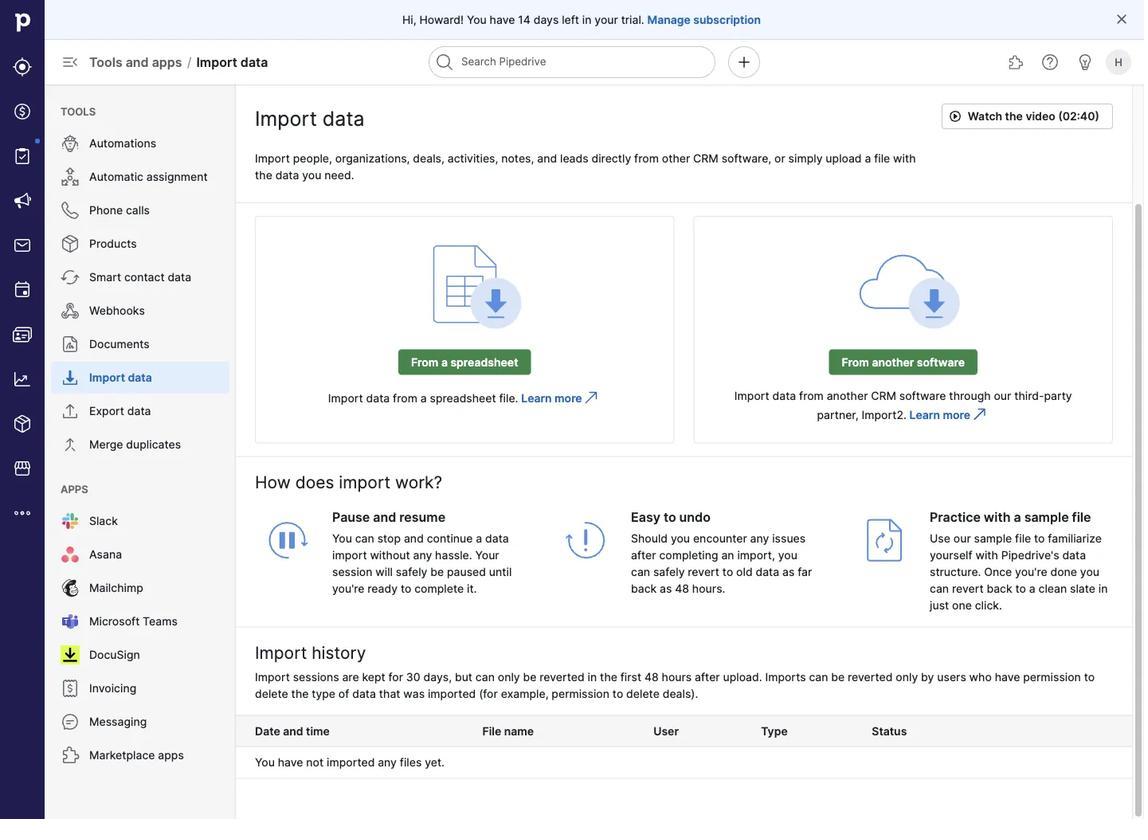 Task type: describe. For each thing, give the bounding box(es) containing it.
apps
[[61, 483, 88, 495]]

1 vertical spatial sample
[[974, 532, 1012, 546]]

time
[[306, 725, 330, 738]]

contacts image
[[13, 325, 32, 344]]

yourself
[[930, 549, 973, 562]]

data inside 'import data from another crm software through our third-party partner, import2.'
[[773, 389, 796, 403]]

2 vertical spatial you
[[255, 756, 275, 770]]

import data menu item
[[45, 362, 236, 394]]

can up (for
[[476, 671, 495, 684]]

the down sessions
[[291, 687, 309, 701]]

data inside practice with a sample file use our sample file to familiarize yourself with pipedrive's data structure. once you're done you can revert back to a clean slate in just one click.
[[1063, 549, 1086, 562]]

software,
[[722, 151, 772, 165]]

or
[[775, 151, 786, 165]]

from inside import people, organizations, deals, activities, notes, and leads directly from other crm software, or simply upload a file with the data you need.
[[635, 151, 659, 165]]

spreadsheet inside the from a spreadsheet button
[[451, 355, 518, 369]]

software inside 'import data from another crm software through our third-party partner, import2.'
[[900, 389, 946, 403]]

data inside import people, organizations, deals, activities, notes, and leads directly from other crm software, or simply upload a file with the data you need.
[[276, 168, 299, 182]]

menu containing automations
[[45, 84, 236, 819]]

and down resume
[[404, 532, 424, 546]]

import history import sessions are kept for 30 days, but can only be reverted in the first 48 hours after upload. imports can be reverted only by users who have permission to delete the type of data that was imported (for example, permission to delete deals).
[[255, 643, 1095, 701]]

date and time
[[255, 725, 330, 738]]

old
[[737, 566, 753, 579]]

a inside the from a spreadsheet button
[[441, 355, 448, 369]]

import2.
[[862, 408, 907, 422]]

color undefined image for export data
[[61, 402, 80, 421]]

color undefined image for smart contact data
[[61, 268, 80, 287]]

from for from a spreadsheet
[[411, 355, 439, 369]]

other
[[662, 151, 690, 165]]

after inside easy to undo should you encounter any issues after completing an import, you can safely revert to old data as far back as 48 hours.
[[631, 549, 656, 562]]

first
[[621, 671, 642, 684]]

deals).
[[663, 687, 699, 701]]

a left clean
[[1030, 582, 1036, 596]]

learn more for file.
[[521, 392, 582, 405]]

import data link
[[51, 362, 230, 394]]

a down the from a spreadsheet button
[[421, 392, 427, 405]]

sales assistant image
[[1076, 53, 1095, 72]]

slate
[[1070, 582, 1096, 596]]

automatic assignment link
[[51, 161, 230, 193]]

date
[[255, 725, 280, 738]]

smart
[[89, 271, 121, 284]]

mailchimp link
[[51, 572, 230, 604]]

you're inside pause and resume you can stop and continue a data import without any hassle. your session will safely be paused until you're ready to complete it.
[[332, 582, 365, 596]]

data inside 'link'
[[168, 271, 191, 284]]

one
[[952, 599, 972, 613]]

0 vertical spatial apps
[[152, 54, 182, 70]]

third-
[[1015, 389, 1044, 403]]

phone calls
[[89, 204, 150, 217]]

through
[[950, 389, 991, 403]]

once
[[985, 566, 1012, 579]]

invoicing
[[89, 682, 137, 695]]

export data link
[[51, 395, 230, 427]]

color undefined image for mailchimp
[[61, 579, 80, 598]]

the left 'video'
[[1006, 110, 1023, 123]]

1 vertical spatial file
[[1073, 510, 1092, 525]]

from for import data from a spreadsheet file.
[[393, 392, 418, 405]]

48 inside the import history import sessions are kept for 30 days, but can only be reverted in the first 48 hours after upload. imports can be reverted only by users who have permission to delete the type of data that was imported (for example, permission to delete deals).
[[645, 671, 659, 684]]

you down issues
[[778, 549, 798, 562]]

in inside practice with a sample file use our sample file to familiarize yourself with pipedrive's data structure. once you're done you can revert back to a clean slate in just one click.
[[1099, 582, 1108, 596]]

color undefined image for invoicing
[[61, 679, 80, 698]]

does
[[295, 472, 334, 493]]

color undefined image for merge duplicates
[[61, 435, 80, 454]]

and for tools and apps / import data
[[126, 54, 149, 70]]

a up pipedrive's
[[1014, 510, 1022, 525]]

file.
[[499, 392, 518, 405]]

how
[[255, 472, 291, 493]]

0 horizontal spatial have
[[278, 756, 303, 770]]

color primary image
[[1116, 13, 1129, 26]]

practice
[[930, 510, 981, 525]]

quick add image
[[735, 53, 754, 72]]

assignment
[[146, 170, 208, 184]]

0 vertical spatial in
[[583, 13, 592, 26]]

0 horizontal spatial permission
[[552, 687, 610, 701]]

imported inside the import history import sessions are kept for 30 days, but can only be reverted in the first 48 hours after upload. imports can be reverted only by users who have permission to delete the type of data that was imported (for example, permission to delete deals).
[[428, 687, 476, 701]]

/
[[187, 54, 192, 70]]

history
[[312, 643, 366, 663]]

hi, howard! you have 14 days left in your  trial. manage subscription
[[402, 13, 761, 26]]

leads image
[[13, 57, 32, 77]]

your
[[475, 549, 499, 562]]

asana
[[89, 548, 122, 562]]

0 vertical spatial import
[[339, 472, 391, 493]]

and inside import people, organizations, deals, activities, notes, and leads directly from other crm software, or simply upload a file with the data you need.
[[537, 151, 557, 165]]

phone calls link
[[51, 194, 230, 226]]

0 horizontal spatial imported
[[327, 756, 375, 770]]

mailchimp
[[89, 581, 143, 595]]

marketplace apps link
[[51, 740, 230, 772]]

Search Pipedrive field
[[429, 46, 716, 78]]

paused
[[447, 566, 486, 579]]

can inside practice with a sample file use our sample file to familiarize yourself with pipedrive's data structure. once you're done you can revert back to a clean slate in just one click.
[[930, 582, 949, 596]]

can inside easy to undo should you encounter any issues after completing an import, you can safely revert to old data as far back as 48 hours.
[[631, 566, 650, 579]]

merge duplicates link
[[51, 429, 230, 461]]

you inside practice with a sample file use our sample file to familiarize yourself with pipedrive's data structure. once you're done you can revert back to a clean slate in just one click.
[[1081, 566, 1100, 579]]

our inside 'import data from another crm software through our third-party partner, import2.'
[[994, 389, 1012, 403]]

was
[[404, 687, 425, 701]]

microsoft teams link
[[51, 606, 230, 638]]

watch the video (02:40)
[[968, 110, 1100, 123]]

import inside 'import data from another crm software through our third-party partner, import2.'
[[735, 389, 770, 403]]

48 inside easy to undo should you encounter any issues after completing an import, you can safely revert to old data as far back as 48 hours.
[[675, 582, 689, 596]]

back inside easy to undo should you encounter any issues after completing an import, you can safely revert to old data as far back as 48 hours.
[[631, 582, 657, 596]]

any inside pause and resume you can stop and continue a data import without any hassle. your session will safely be paused until you're ready to complete it.
[[413, 549, 432, 562]]

type
[[761, 725, 788, 738]]

pipedrive's
[[1002, 549, 1060, 562]]

1 horizontal spatial be
[[523, 671, 537, 684]]

should
[[631, 532, 668, 546]]

data inside pause and resume you can stop and continue a data import without any hassle. your session will safely be paused until you're ready to complete it.
[[485, 532, 509, 546]]

contact
[[124, 271, 165, 284]]

data inside the import history import sessions are kept for 30 days, but can only be reverted in the first 48 hours after upload. imports can be reverted only by users who have permission to delete the type of data that was imported (for example, permission to delete deals).
[[352, 687, 376, 701]]

color undefined image for phone calls
[[61, 201, 80, 220]]

2 vertical spatial with
[[976, 549, 999, 562]]

use
[[930, 532, 951, 546]]

documents link
[[51, 328, 230, 360]]

hi,
[[402, 13, 417, 26]]

import inside menu item
[[89, 371, 125, 385]]

a inside pause and resume you can stop and continue a data import without any hassle. your session will safely be paused until you're ready to complete it.
[[476, 532, 482, 546]]

activities,
[[448, 151, 498, 165]]

automations
[[89, 137, 156, 150]]

1 horizontal spatial file
[[1016, 532, 1032, 546]]

color undefined image for import data
[[61, 368, 80, 387]]

learn more link for file.
[[521, 388, 602, 407]]

0 horizontal spatial as
[[660, 582, 672, 596]]

stop
[[378, 532, 401, 546]]

you have not imported any files yet.
[[255, 756, 445, 770]]

are
[[342, 671, 359, 684]]

people,
[[293, 151, 332, 165]]

(02:40)
[[1059, 110, 1100, 123]]

import inside import people, organizations, deals, activities, notes, and leads directly from other crm software, or simply upload a file with the data you need.
[[255, 151, 290, 165]]

from a spreadsheet button
[[399, 350, 531, 375]]

automatic assignment
[[89, 170, 208, 184]]

1 vertical spatial apps
[[158, 749, 184, 762]]

duplicates
[[126, 438, 181, 452]]

1 reverted from the left
[[540, 671, 585, 684]]

can inside pause and resume you can stop and continue a data import without any hassle. your session will safely be paused until you're ready to complete it.
[[355, 532, 374, 546]]

without
[[370, 549, 410, 562]]

webhooks
[[89, 304, 145, 318]]

work?
[[395, 472, 442, 493]]

left
[[562, 13, 579, 26]]

color undefined image for messaging
[[61, 713, 80, 732]]

more image
[[13, 504, 32, 523]]

subscription
[[694, 13, 761, 26]]

watch
[[968, 110, 1003, 123]]

safely inside pause and resume you can stop and continue a data import without any hassle. your session will safely be paused until you're ready to complete it.
[[396, 566, 428, 579]]

2 vertical spatial any
[[378, 756, 397, 770]]

just
[[930, 599, 949, 613]]

video
[[1026, 110, 1056, 123]]

2 delete from the left
[[627, 687, 660, 701]]

deals image
[[13, 102, 32, 121]]

file
[[483, 725, 502, 738]]

you up completing
[[671, 532, 690, 546]]

automatic
[[89, 170, 143, 184]]

0 vertical spatial have
[[490, 13, 515, 26]]

learn more link for software
[[910, 405, 990, 424]]

imports
[[765, 671, 806, 684]]

smart contact data link
[[51, 261, 230, 293]]

learn for file.
[[521, 392, 552, 405]]

smart contact data
[[89, 271, 191, 284]]

color undefined image up campaigns 'icon'
[[13, 147, 32, 166]]

import data inside menu item
[[89, 371, 152, 385]]

products
[[89, 237, 137, 251]]

and for pause and resume you can stop and continue a data import without any hassle. your session will safely be paused until you're ready to complete it.
[[373, 510, 396, 525]]

name
[[504, 725, 534, 738]]

data inside easy to undo should you encounter any issues after completing an import, you can safely revert to old data as far back as 48 hours.
[[756, 566, 780, 579]]

easy
[[631, 510, 661, 525]]

tools for tools
[[61, 105, 96, 118]]

tools for tools and apps / import data
[[89, 54, 122, 70]]

webhooks link
[[51, 295, 230, 327]]

encounter
[[693, 532, 747, 546]]



Task type: locate. For each thing, give the bounding box(es) containing it.
0 horizontal spatial learn more link
[[521, 388, 602, 407]]

1 from from the left
[[411, 355, 439, 369]]

data inside menu item
[[128, 371, 152, 385]]

campaigns image
[[13, 191, 32, 210]]

sales inbox image
[[13, 236, 32, 255]]

4 color undefined image from the top
[[61, 368, 80, 387]]

color undefined image left export
[[61, 402, 80, 421]]

reverted
[[540, 671, 585, 684], [848, 671, 893, 684]]

color undefined image inside phone calls "link"
[[61, 201, 80, 220]]

0 vertical spatial software
[[917, 355, 965, 369]]

hours.
[[693, 582, 726, 596]]

from up import data from a spreadsheet file. on the top left
[[411, 355, 439, 369]]

marketplace image
[[13, 459, 32, 478]]

you right howard!
[[467, 13, 487, 26]]

from left other
[[635, 151, 659, 165]]

0 vertical spatial 48
[[675, 582, 689, 596]]

menu
[[0, 0, 45, 819], [45, 84, 236, 819]]

with right upload
[[894, 151, 916, 165]]

import
[[339, 472, 391, 493], [332, 549, 367, 562]]

will
[[376, 566, 393, 579]]

you down date
[[255, 756, 275, 770]]

color link image
[[582, 388, 602, 407]]

any
[[750, 532, 769, 546], [413, 549, 432, 562], [378, 756, 397, 770]]

0 vertical spatial imported
[[428, 687, 476, 701]]

you're inside practice with a sample file use our sample file to familiarize yourself with pipedrive's data structure. once you're done you can revert back to a clean slate in just one click.
[[1016, 566, 1048, 579]]

slack link
[[51, 505, 230, 537]]

1 horizontal spatial back
[[987, 582, 1013, 596]]

1 horizontal spatial as
[[783, 566, 795, 579]]

0 horizontal spatial from
[[393, 392, 418, 405]]

2 vertical spatial file
[[1016, 532, 1032, 546]]

imported down but
[[428, 687, 476, 701]]

our up yourself
[[954, 532, 971, 546]]

revert up one on the bottom right of page
[[952, 582, 984, 596]]

imported
[[428, 687, 476, 701], [327, 756, 375, 770]]

after inside the import history import sessions are kept for 30 days, but can only be reverted in the first 48 hours after upload. imports can be reverted only by users who have permission to delete the type of data that was imported (for example, permission to delete deals).
[[695, 671, 720, 684]]

color undefined image inside automatic assignment "link"
[[61, 167, 80, 187]]

0 horizontal spatial only
[[498, 671, 520, 684]]

0 vertical spatial revert
[[688, 566, 720, 579]]

1 color undefined image from the top
[[61, 167, 80, 187]]

color undefined image left automatic
[[61, 167, 80, 187]]

0 horizontal spatial back
[[631, 582, 657, 596]]

a up your
[[476, 532, 482, 546]]

from a spreadsheet
[[411, 355, 518, 369]]

48 right first
[[645, 671, 659, 684]]

files
[[400, 756, 422, 770]]

back down should
[[631, 582, 657, 596]]

from up partner,
[[799, 389, 824, 403]]

more down through
[[943, 408, 971, 422]]

documents
[[89, 338, 150, 351]]

users
[[938, 671, 967, 684]]

learn right import2.
[[910, 408, 940, 422]]

2 reverted from the left
[[848, 671, 893, 684]]

click.
[[975, 599, 1003, 613]]

you up slate
[[1081, 566, 1100, 579]]

more for file.
[[555, 392, 582, 405]]

1 horizontal spatial imported
[[428, 687, 476, 701]]

a up import data from a spreadsheet file. on the top left
[[441, 355, 448, 369]]

1 vertical spatial spreadsheet
[[430, 392, 496, 405]]

color undefined image inside marketplace apps link
[[61, 746, 80, 765]]

safely inside easy to undo should you encounter any issues after completing an import, you can safely revert to old data as far back as 48 hours.
[[654, 566, 685, 579]]

1 horizontal spatial you
[[332, 532, 352, 546]]

import data from a spreadsheet file.
[[328, 392, 518, 405]]

0 vertical spatial learn
[[521, 392, 552, 405]]

file inside import people, organizations, deals, activities, notes, and leads directly from other crm software, or simply upload a file with the data you need.
[[874, 151, 891, 165]]

color undefined image
[[61, 134, 80, 153], [13, 147, 32, 166], [61, 201, 80, 220], [61, 268, 80, 287], [61, 335, 80, 354], [61, 402, 80, 421], [61, 435, 80, 454], [61, 579, 80, 598], [61, 713, 80, 732], [61, 746, 80, 765]]

1 horizontal spatial permission
[[1024, 671, 1082, 684]]

another up partner,
[[827, 389, 868, 403]]

0 vertical spatial import data
[[255, 107, 365, 131]]

48
[[675, 582, 689, 596], [645, 671, 659, 684]]

and up "stop"
[[373, 510, 396, 525]]

be inside pause and resume you can stop and continue a data import without any hassle. your session will safely be paused until you're ready to complete it.
[[431, 566, 444, 579]]

1 horizontal spatial reverted
[[848, 671, 893, 684]]

color undefined image for slack
[[61, 512, 80, 531]]

permission right "who"
[[1024, 671, 1082, 684]]

color undefined image left asana
[[61, 545, 80, 564]]

learn more for software
[[910, 408, 971, 422]]

0 horizontal spatial another
[[827, 389, 868, 403]]

manage subscription link
[[648, 12, 761, 27]]

color undefined image for marketplace apps
[[61, 746, 80, 765]]

0 vertical spatial another
[[872, 355, 915, 369]]

2 horizontal spatial you
[[467, 13, 487, 26]]

color undefined image right "insights" icon
[[61, 368, 80, 387]]

a
[[865, 151, 871, 165], [441, 355, 448, 369], [421, 392, 427, 405], [1014, 510, 1022, 525], [476, 532, 482, 546], [1030, 582, 1036, 596]]

file up familiarize
[[1073, 510, 1092, 525]]

1 horizontal spatial learn
[[910, 408, 940, 422]]

learn
[[521, 392, 552, 405], [910, 408, 940, 422]]

messaging link
[[51, 706, 230, 738]]

color undefined image inside docusign link
[[61, 646, 80, 665]]

that
[[379, 687, 401, 701]]

yet.
[[425, 756, 445, 770]]

color undefined image
[[61, 167, 80, 187], [61, 234, 80, 253], [61, 301, 80, 320], [61, 368, 80, 387], [61, 512, 80, 531], [61, 545, 80, 564], [61, 612, 80, 631], [61, 646, 80, 665], [61, 679, 80, 698]]

automations link
[[51, 128, 230, 159]]

0 vertical spatial crm
[[694, 151, 719, 165]]

0 horizontal spatial learn
[[521, 392, 552, 405]]

color undefined image inside documents link
[[61, 335, 80, 354]]

back inside practice with a sample file use our sample file to familiarize yourself with pipedrive's data structure. once you're done you can revert back to a clean slate in just one click.
[[987, 582, 1013, 596]]

color undefined image for webhooks
[[61, 301, 80, 320]]

2 back from the left
[[987, 582, 1013, 596]]

more right file.
[[555, 392, 582, 405]]

1 vertical spatial you
[[332, 532, 352, 546]]

reverted up status
[[848, 671, 893, 684]]

practice with a sample file use our sample file to familiarize yourself with pipedrive's data structure. once you're done you can revert back to a clean slate in just one click.
[[930, 510, 1108, 613]]

color undefined image down "apps"
[[61, 512, 80, 531]]

1 only from the left
[[498, 671, 520, 684]]

the left need.
[[255, 168, 272, 182]]

session
[[332, 566, 373, 579]]

be up complete
[[431, 566, 444, 579]]

color undefined image left phone
[[61, 201, 80, 220]]

1 vertical spatial any
[[413, 549, 432, 562]]

1 horizontal spatial more
[[943, 408, 971, 422]]

1 horizontal spatial from
[[635, 151, 659, 165]]

docusign
[[89, 648, 140, 662]]

2 from from the left
[[842, 355, 870, 369]]

color undefined image inside automations link
[[61, 134, 80, 153]]

1 horizontal spatial our
[[994, 389, 1012, 403]]

1 horizontal spatial have
[[490, 13, 515, 26]]

delete down first
[[627, 687, 660, 701]]

imported right not
[[327, 756, 375, 770]]

upload
[[826, 151, 862, 165]]

2 horizontal spatial be
[[832, 671, 845, 684]]

crm inside import people, organizations, deals, activities, notes, and leads directly from other crm software, or simply upload a file with the data you need.
[[694, 151, 719, 165]]

8 color undefined image from the top
[[61, 646, 80, 665]]

how does import work?
[[255, 472, 442, 493]]

in inside the import history import sessions are kept for 30 days, but can only be reverted in the first 48 hours after upload. imports can be reverted only by users who have permission to delete the type of data that was imported (for example, permission to delete deals).
[[588, 671, 597, 684]]

familiarize
[[1048, 532, 1102, 546]]

slack
[[89, 514, 118, 528]]

complete
[[415, 582, 464, 596]]

file
[[874, 151, 891, 165], [1073, 510, 1092, 525], [1016, 532, 1032, 546]]

sample
[[1025, 510, 1069, 525], [974, 532, 1012, 546]]

docusign link
[[51, 639, 230, 671]]

color undefined image inside import data link
[[61, 368, 80, 387]]

not
[[306, 756, 324, 770]]

1 vertical spatial you're
[[332, 582, 365, 596]]

learn right file.
[[521, 392, 552, 405]]

resume
[[400, 510, 446, 525]]

our left 'third-'
[[994, 389, 1012, 403]]

as
[[783, 566, 795, 579], [660, 582, 672, 596]]

but
[[455, 671, 473, 684]]

color undefined image left merge
[[61, 435, 80, 454]]

have left not
[[278, 756, 303, 770]]

teams
[[143, 615, 178, 628]]

1 horizontal spatial revert
[[952, 582, 984, 596]]

0 horizontal spatial more
[[555, 392, 582, 405]]

undo
[[680, 510, 711, 525]]

1 vertical spatial software
[[900, 389, 946, 403]]

revert inside practice with a sample file use our sample file to familiarize yourself with pipedrive's data structure. once you're done you can revert back to a clean slate in just one click.
[[952, 582, 984, 596]]

merge duplicates
[[89, 438, 181, 452]]

the inside import people, organizations, deals, activities, notes, and leads directly from other crm software, or simply upload a file with the data you need.
[[255, 168, 272, 182]]

0 horizontal spatial reverted
[[540, 671, 585, 684]]

color undefined image for microsoft teams
[[61, 612, 80, 631]]

any up import,
[[750, 532, 769, 546]]

software inside button
[[917, 355, 965, 369]]

1 vertical spatial in
[[1099, 582, 1108, 596]]

0 horizontal spatial delete
[[255, 687, 288, 701]]

safely down without
[[396, 566, 428, 579]]

days,
[[424, 671, 452, 684]]

0 vertical spatial spreadsheet
[[451, 355, 518, 369]]

1 horizontal spatial only
[[896, 671, 918, 684]]

1 vertical spatial revert
[[952, 582, 984, 596]]

permission
[[1024, 671, 1082, 684], [552, 687, 610, 701]]

0 horizontal spatial you
[[255, 756, 275, 770]]

have right "who"
[[995, 671, 1021, 684]]

1 vertical spatial learn more
[[910, 408, 971, 422]]

permission right 'example,'
[[552, 687, 610, 701]]

learn more link right file.
[[521, 388, 602, 407]]

more for software
[[943, 408, 971, 422]]

from for from another software
[[842, 355, 870, 369]]

from another software button
[[829, 350, 978, 375]]

1 vertical spatial learn
[[910, 408, 940, 422]]

6 color undefined image from the top
[[61, 545, 80, 564]]

0 vertical spatial any
[[750, 532, 769, 546]]

learn more down through
[[910, 408, 971, 422]]

1 horizontal spatial 48
[[675, 582, 689, 596]]

0 vertical spatial learn more
[[521, 392, 582, 405]]

1 horizontal spatial any
[[413, 549, 432, 562]]

1 delete from the left
[[255, 687, 288, 701]]

insights image
[[13, 370, 32, 389]]

learn more link
[[521, 388, 602, 407], [910, 405, 990, 424]]

color undefined image left webhooks
[[61, 301, 80, 320]]

1 vertical spatial permission
[[552, 687, 610, 701]]

color undefined image for products
[[61, 234, 80, 253]]

color undefined image left invoicing
[[61, 679, 80, 698]]

file name
[[483, 725, 534, 738]]

1 vertical spatial crm
[[871, 389, 897, 403]]

from for import data from another crm software through our third-party partner, import2.
[[799, 389, 824, 403]]

color undefined image inside invoicing link
[[61, 679, 80, 698]]

1 vertical spatial with
[[984, 510, 1011, 525]]

1 back from the left
[[631, 582, 657, 596]]

0 horizontal spatial revert
[[688, 566, 720, 579]]

1 horizontal spatial import data
[[255, 107, 365, 131]]

you inside import people, organizations, deals, activities, notes, and leads directly from other crm software, or simply upload a file with the data you need.
[[302, 168, 322, 182]]

0 vertical spatial file
[[874, 151, 891, 165]]

delete up date
[[255, 687, 288, 701]]

be up 'example,'
[[523, 671, 537, 684]]

pause and resume you can stop and continue a data import without any hassle. your session will safely be paused until you're ready to complete it.
[[332, 510, 512, 596]]

learn more link down through
[[910, 405, 990, 424]]

color undefined image left docusign
[[61, 646, 80, 665]]

0 horizontal spatial sample
[[974, 532, 1012, 546]]

from up partner,
[[842, 355, 870, 369]]

1 horizontal spatial safely
[[654, 566, 685, 579]]

h button
[[1103, 46, 1135, 78]]

1 vertical spatial have
[[995, 671, 1021, 684]]

2 horizontal spatial any
[[750, 532, 769, 546]]

color undefined image inside mailchimp "link"
[[61, 579, 80, 598]]

color link image
[[971, 405, 990, 424]]

color undefined image inside export data link
[[61, 402, 80, 421]]

until
[[489, 566, 512, 579]]

from
[[411, 355, 439, 369], [842, 355, 870, 369]]

status
[[872, 725, 907, 738]]

after right hours
[[695, 671, 720, 684]]

and left /
[[126, 54, 149, 70]]

with inside import people, organizations, deals, activities, notes, and leads directly from other crm software, or simply upload a file with the data you need.
[[894, 151, 916, 165]]

you're down pipedrive's
[[1016, 566, 1048, 579]]

1 safely from the left
[[396, 566, 428, 579]]

0 horizontal spatial 48
[[645, 671, 659, 684]]

2 horizontal spatial have
[[995, 671, 1021, 684]]

1 horizontal spatial delete
[[627, 687, 660, 701]]

color undefined image inside slack link
[[61, 512, 80, 531]]

from inside button
[[842, 355, 870, 369]]

0 horizontal spatial you're
[[332, 582, 365, 596]]

5 color undefined image from the top
[[61, 512, 80, 531]]

color undefined image left mailchimp
[[61, 579, 80, 598]]

our inside practice with a sample file use our sample file to familiarize yourself with pipedrive's data structure. once you're done you can revert back to a clean slate in just one click.
[[954, 532, 971, 546]]

ready
[[368, 582, 398, 596]]

export data
[[89, 405, 151, 418]]

spreadsheet down the from a spreadsheet
[[430, 392, 496, 405]]

and left time
[[283, 725, 303, 738]]

0 vertical spatial you
[[467, 13, 487, 26]]

1 horizontal spatial crm
[[871, 389, 897, 403]]

0 vertical spatial as
[[783, 566, 795, 579]]

color undefined image inside webhooks link
[[61, 301, 80, 320]]

from inside 'import data from another crm software through our third-party partner, import2.'
[[799, 389, 824, 403]]

import up session
[[332, 549, 367, 562]]

reverted up 'example,'
[[540, 671, 585, 684]]

quick help image
[[1041, 53, 1060, 72]]

0 vertical spatial more
[[555, 392, 582, 405]]

1 horizontal spatial another
[[872, 355, 915, 369]]

2 vertical spatial in
[[588, 671, 597, 684]]

and for date and time
[[283, 725, 303, 738]]

color undefined image inside messaging link
[[61, 713, 80, 732]]

revert inside easy to undo should you encounter any issues after completing an import, you can safely revert to old data as far back as 48 hours.
[[688, 566, 720, 579]]

color undefined image for automatic assignment
[[61, 167, 80, 187]]

as down completing
[[660, 582, 672, 596]]

from another software
[[842, 355, 965, 369]]

2 only from the left
[[896, 671, 918, 684]]

data
[[241, 54, 268, 70], [323, 107, 365, 131], [276, 168, 299, 182], [168, 271, 191, 284], [128, 371, 152, 385], [773, 389, 796, 403], [366, 392, 390, 405], [127, 405, 151, 418], [485, 532, 509, 546], [1063, 549, 1086, 562], [756, 566, 780, 579], [352, 687, 376, 701]]

1 horizontal spatial you're
[[1016, 566, 1048, 579]]

simply
[[789, 151, 823, 165]]

learn for software
[[910, 408, 940, 422]]

organizations,
[[335, 151, 410, 165]]

howard!
[[420, 13, 464, 26]]

color undefined image left marketplace
[[61, 746, 80, 765]]

calls
[[126, 204, 150, 217]]

have
[[490, 13, 515, 26], [995, 671, 1021, 684], [278, 756, 303, 770]]

1 horizontal spatial sample
[[1025, 510, 1069, 525]]

0 horizontal spatial file
[[874, 151, 891, 165]]

home image
[[10, 10, 34, 34]]

learn more right file.
[[521, 392, 582, 405]]

messaging
[[89, 715, 147, 729]]

hours
[[662, 671, 692, 684]]

deals,
[[413, 151, 445, 165]]

1 horizontal spatial after
[[695, 671, 720, 684]]

as left the far
[[783, 566, 795, 579]]

sample up once
[[974, 532, 1012, 546]]

color undefined image left messaging
[[61, 713, 80, 732]]

0 horizontal spatial from
[[411, 355, 439, 369]]

another inside 'import data from another crm software through our third-party partner, import2.'
[[827, 389, 868, 403]]

color undefined image for automations
[[61, 134, 80, 153]]

microsoft
[[89, 615, 140, 628]]

a inside import people, organizations, deals, activities, notes, and leads directly from other crm software, or simply upload a file with the data you need.
[[865, 151, 871, 165]]

completing
[[659, 549, 719, 562]]

color undefined image for documents
[[61, 335, 80, 354]]

can left "stop"
[[355, 532, 374, 546]]

0 vertical spatial with
[[894, 151, 916, 165]]

1 vertical spatial 48
[[645, 671, 659, 684]]

any left hassle.
[[413, 549, 432, 562]]

color undefined image inside products 'link'
[[61, 234, 80, 253]]

color undefined image inside smart contact data 'link'
[[61, 268, 80, 287]]

crm inside 'import data from another crm software through our third-party partner, import2.'
[[871, 389, 897, 403]]

import inside pause and resume you can stop and continue a data import without any hassle. your session will safely be paused until you're ready to complete it.
[[332, 549, 367, 562]]

another up 'import data from another crm software through our third-party partner, import2.'
[[872, 355, 915, 369]]

an
[[722, 549, 735, 562]]

type
[[312, 687, 336, 701]]

to inside pause and resume you can stop and continue a data import without any hassle. your session will safely be paused until you're ready to complete it.
[[401, 582, 412, 596]]

be right imports
[[832, 671, 845, 684]]

you're down session
[[332, 582, 365, 596]]

color undefined image left smart
[[61, 268, 80, 287]]

color undefined image inside asana link
[[61, 545, 80, 564]]

revert up hours.
[[688, 566, 720, 579]]

be
[[431, 566, 444, 579], [523, 671, 537, 684], [832, 671, 845, 684]]

import,
[[738, 549, 775, 562]]

products link
[[51, 228, 230, 260]]

1 vertical spatial tools
[[61, 105, 96, 118]]

apps left /
[[152, 54, 182, 70]]

only left by
[[896, 671, 918, 684]]

can right imports
[[809, 671, 829, 684]]

file up pipedrive's
[[1016, 532, 1032, 546]]

0 horizontal spatial learn more
[[521, 392, 582, 405]]

30
[[406, 671, 421, 684]]

sample up familiarize
[[1025, 510, 1069, 525]]

have inside the import history import sessions are kept for 30 days, but can only be reverted in the first 48 hours after upload. imports can be reverted only by users who have permission to delete the type of data that was imported (for example, permission to delete deals).
[[995, 671, 1021, 684]]

can up just
[[930, 582, 949, 596]]

menu toggle image
[[61, 53, 80, 72]]

1 vertical spatial as
[[660, 582, 672, 596]]

the left first
[[600, 671, 618, 684]]

can down should
[[631, 566, 650, 579]]

0 vertical spatial you're
[[1016, 566, 1048, 579]]

back down once
[[987, 582, 1013, 596]]

7 color undefined image from the top
[[61, 612, 80, 631]]

1 vertical spatial after
[[695, 671, 720, 684]]

microsoft teams
[[89, 615, 178, 628]]

0 horizontal spatial any
[[378, 756, 397, 770]]

with right 'practice'
[[984, 510, 1011, 525]]

activities image
[[13, 281, 32, 300]]

back
[[631, 582, 657, 596], [987, 582, 1013, 596]]

products image
[[13, 414, 32, 434]]

2 color undefined image from the top
[[61, 234, 80, 253]]

0 horizontal spatial our
[[954, 532, 971, 546]]

0 vertical spatial our
[[994, 389, 1012, 403]]

0 horizontal spatial crm
[[694, 151, 719, 165]]

crm right other
[[694, 151, 719, 165]]

import up pause
[[339, 472, 391, 493]]

any inside easy to undo should you encounter any issues after completing an import, you can safely revert to old data as far back as 48 hours.
[[750, 532, 769, 546]]

invoicing link
[[51, 673, 230, 705]]

3 color undefined image from the top
[[61, 301, 80, 320]]

h
[[1115, 56, 1123, 68]]

our
[[994, 389, 1012, 403], [954, 532, 971, 546]]

9 color undefined image from the top
[[61, 679, 80, 698]]

in left first
[[588, 671, 597, 684]]

1 horizontal spatial from
[[842, 355, 870, 369]]

color undefined image for asana
[[61, 545, 80, 564]]

spreadsheet up file.
[[451, 355, 518, 369]]

0 vertical spatial tools
[[89, 54, 122, 70]]

from inside button
[[411, 355, 439, 369]]

asana link
[[51, 539, 230, 571]]

color undefined image inside merge duplicates link
[[61, 435, 80, 454]]

1 vertical spatial our
[[954, 532, 971, 546]]

another inside button
[[872, 355, 915, 369]]

1 vertical spatial imported
[[327, 756, 375, 770]]

spreadsheet
[[451, 355, 518, 369], [430, 392, 496, 405]]

who
[[970, 671, 992, 684]]

party
[[1044, 389, 1073, 403]]

in right left
[[583, 13, 592, 26]]

color undefined image for docusign
[[61, 646, 80, 665]]

your
[[595, 13, 618, 26]]

color undefined image inside microsoft teams link
[[61, 612, 80, 631]]

48 left hours.
[[675, 582, 689, 596]]

tools down menu toggle "image"
[[61, 105, 96, 118]]

software up through
[[917, 355, 965, 369]]

color primary image
[[946, 110, 965, 123]]

2 horizontal spatial from
[[799, 389, 824, 403]]

import data up export data
[[89, 371, 152, 385]]

days
[[534, 13, 559, 26]]

2 safely from the left
[[654, 566, 685, 579]]

you down pause
[[332, 532, 352, 546]]

have left 14
[[490, 13, 515, 26]]

upload.
[[723, 671, 762, 684]]

you inside pause and resume you can stop and continue a data import without any hassle. your session will safely be paused until you're ready to complete it.
[[332, 532, 352, 546]]

0 vertical spatial sample
[[1025, 510, 1069, 525]]

color undefined image right contacts image
[[61, 335, 80, 354]]

1 vertical spatial more
[[943, 408, 971, 422]]

color undefined image left products
[[61, 234, 80, 253]]



Task type: vqa. For each thing, say whether or not it's contained in the screenshot.
January
no



